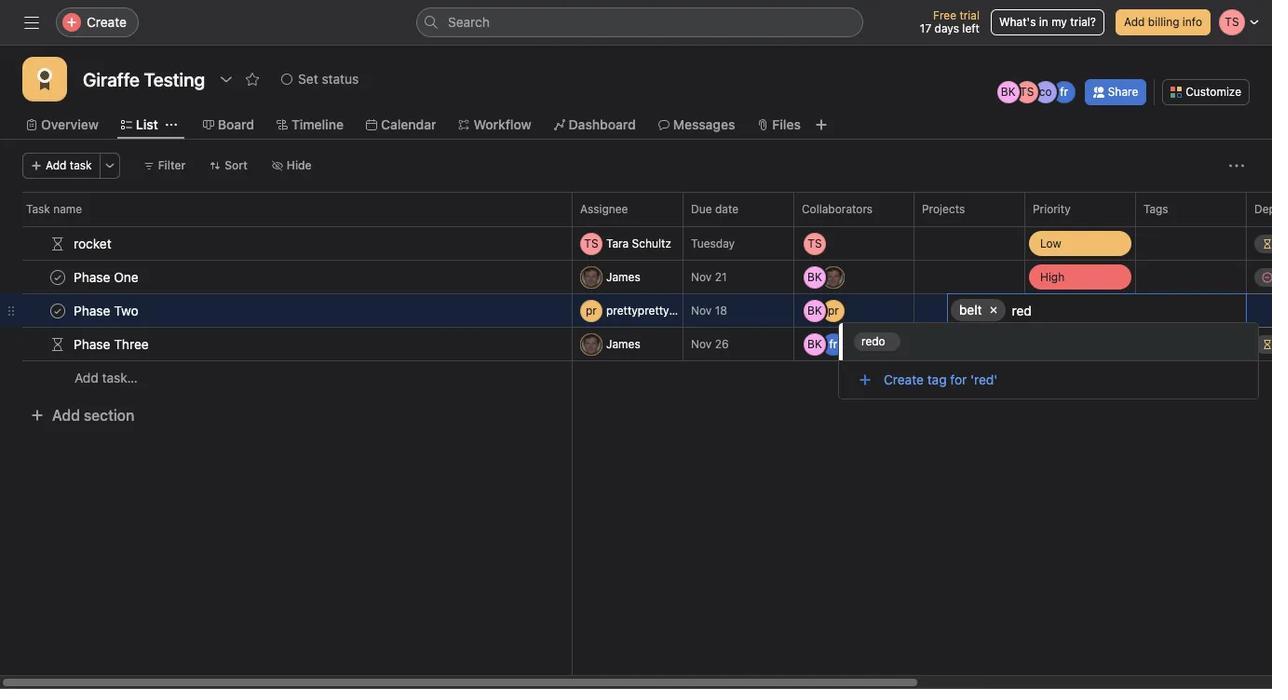 Task type: vqa. For each thing, say whether or not it's contained in the screenshot.
See details, My first portfolio image
no



Task type: locate. For each thing, give the bounding box(es) containing it.
create button
[[56, 7, 139, 37]]

2 vertical spatial nov
[[691, 337, 712, 351]]

ja for nov 21
[[585, 270, 597, 284]]

overview
[[41, 116, 99, 132]]

james down tara
[[606, 270, 640, 284]]

james down pr button on the top of the page
[[606, 337, 640, 351]]

1 vertical spatial ja
[[585, 337, 597, 351]]

set
[[298, 71, 318, 87]]

add left task…
[[74, 370, 99, 386]]

18
[[715, 304, 727, 318]]

1 completed image from the top
[[47, 266, 69, 288]]

1 completed checkbox from the top
[[47, 266, 69, 288]]

1 vertical spatial ts
[[584, 236, 598, 250]]

1 vertical spatial james
[[606, 337, 640, 351]]

row down tara schultz
[[0, 258, 1272, 296]]

nov 26
[[691, 337, 729, 351]]

add inside row
[[74, 370, 99, 386]]

calendar
[[381, 116, 436, 132]]

completed checkbox down dependencies image
[[47, 266, 69, 288]]

row up add task… row
[[0, 292, 1272, 329]]

completed checkbox inside phase two cell
[[47, 299, 69, 322]]

task…
[[102, 370, 138, 386]]

nov left the 26
[[691, 337, 712, 351]]

pr button
[[580, 299, 679, 322]]

ja up pr
[[585, 270, 597, 284]]

row up tara schultz
[[0, 192, 1272, 226]]

messages link
[[658, 115, 735, 135]]

completed image
[[47, 266, 69, 288], [47, 299, 69, 322]]

more actions image
[[1229, 158, 1244, 173]]

completed image inside the phase one 'cell'
[[47, 266, 69, 288]]

1 vertical spatial completed checkbox
[[47, 299, 69, 322]]

list
[[136, 116, 158, 132]]

2 nov from the top
[[691, 304, 712, 318]]

row down assignee
[[0, 225, 1272, 262]]

1 nov from the top
[[691, 270, 712, 284]]

1 ja from the top
[[585, 270, 597, 284]]

2 ja from the top
[[585, 337, 597, 351]]

in
[[1039, 15, 1048, 29]]

sort button
[[201, 153, 256, 179]]

what's
[[999, 15, 1036, 29]]

workflow
[[473, 116, 531, 132]]

hide button
[[263, 153, 320, 179]]

2 james from the top
[[606, 337, 640, 351]]

Phase One text field
[[70, 268, 144, 286]]

nov for nov 18
[[691, 304, 712, 318]]

0 vertical spatial completed image
[[47, 266, 69, 288]]

trial?
[[1070, 15, 1096, 29]]

row up schultz
[[22, 225, 1272, 227]]

row containing pr
[[0, 292, 1272, 329]]

0 vertical spatial ts
[[1020, 85, 1034, 99]]

completed checkbox up dependencies icon
[[47, 299, 69, 322]]

completed image up dependencies icon
[[47, 299, 69, 322]]

3 nov from the top
[[691, 337, 712, 351]]

tags for phase three cell
[[1135, 327, 1247, 361]]

row
[[0, 192, 1272, 226], [0, 225, 1272, 262], [22, 225, 1272, 227], [0, 258, 1272, 296], [0, 292, 1272, 329], [0, 325, 1272, 363]]

0 vertical spatial completed checkbox
[[47, 266, 69, 288]]

status
[[322, 71, 359, 87]]

high button
[[1025, 261, 1135, 293]]

ts left tara
[[584, 236, 598, 250]]

0 horizontal spatial ts
[[584, 236, 598, 250]]

projects
[[922, 202, 965, 216]]

Phase Three text field
[[70, 335, 154, 353]]

row containing task name
[[0, 192, 1272, 226]]

1 vertical spatial completed image
[[47, 299, 69, 322]]

search list box
[[416, 7, 863, 37]]

tags
[[1144, 202, 1168, 216]]

hide
[[287, 158, 312, 172]]

rocket cell
[[0, 226, 573, 261]]

ts
[[1020, 85, 1034, 99], [584, 236, 598, 250]]

files link
[[757, 115, 801, 135]]

timeline link
[[277, 115, 344, 135]]

nov left the 21
[[691, 270, 712, 284]]

completed image down dependencies image
[[47, 266, 69, 288]]

nov left 18
[[691, 304, 712, 318]]

dep
[[1254, 202, 1272, 216]]

co
[[1039, 85, 1052, 99]]

linked projects for rocket cell
[[914, 226, 1025, 261]]

add section
[[52, 407, 134, 424]]

2 completed image from the top
[[47, 299, 69, 322]]

tara
[[606, 236, 629, 250]]

low button
[[1025, 227, 1135, 260]]

add for add task
[[46, 158, 67, 172]]

add left section
[[52, 407, 80, 424]]

dashboard link
[[554, 115, 636, 135]]

ja
[[585, 270, 597, 284], [585, 337, 597, 351]]

more actions image
[[104, 160, 115, 171]]

add left billing
[[1124, 15, 1145, 29]]

0 vertical spatial ja
[[585, 270, 597, 284]]

header untitled section tree grid
[[0, 225, 1272, 395]]

Completed checkbox
[[47, 266, 69, 288], [47, 299, 69, 322]]

1 vertical spatial nov
[[691, 304, 712, 318]]

collaborators
[[802, 202, 873, 216]]

add inside button
[[46, 158, 67, 172]]

info
[[1183, 15, 1202, 29]]

fr
[[1060, 85, 1068, 99]]

2 completed checkbox from the top
[[47, 299, 69, 322]]

ts right bk
[[1020, 85, 1034, 99]]

overview link
[[26, 115, 99, 135]]

task
[[70, 158, 92, 172]]

task name
[[26, 202, 82, 216]]

james for nov 26
[[606, 337, 640, 351]]

add
[[1124, 15, 1145, 29], [46, 158, 67, 172], [74, 370, 99, 386], [52, 407, 80, 424]]

tuesday
[[691, 237, 735, 250]]

pr
[[586, 303, 597, 317]]

add for add section
[[52, 407, 80, 424]]

nov
[[691, 270, 712, 284], [691, 304, 712, 318], [691, 337, 712, 351]]

None text field
[[78, 62, 210, 96], [1012, 299, 1045, 321], [78, 62, 210, 96], [1012, 299, 1045, 321]]

section
[[84, 407, 134, 424]]

belt cell
[[951, 299, 1005, 321]]

list link
[[121, 115, 158, 135]]

ja down pr
[[585, 337, 597, 351]]

add left task
[[46, 158, 67, 172]]

james
[[606, 270, 640, 284], [606, 337, 640, 351]]

add task… button
[[74, 368, 138, 388]]

0 vertical spatial james
[[606, 270, 640, 284]]

completed checkbox inside the phase one 'cell'
[[47, 266, 69, 288]]

what's in my trial?
[[999, 15, 1096, 29]]

completed image inside phase two cell
[[47, 299, 69, 322]]

phase two cell
[[0, 293, 573, 328]]

0 vertical spatial nov
[[691, 270, 712, 284]]

1 james from the top
[[606, 270, 640, 284]]



Task type: describe. For each thing, give the bounding box(es) containing it.
filter button
[[135, 153, 194, 179]]

calendar link
[[366, 115, 436, 135]]

ribbon image
[[34, 68, 56, 90]]

customize
[[1186, 85, 1241, 99]]

nov 18
[[691, 304, 727, 318]]

assignee
[[580, 202, 628, 216]]

files
[[772, 116, 801, 132]]

priority
[[1033, 202, 1071, 216]]

my
[[1051, 15, 1067, 29]]

free trial 17 days left
[[920, 8, 980, 35]]

sort
[[225, 158, 248, 172]]

board link
[[203, 115, 254, 135]]

add task… row
[[0, 360, 1272, 395]]

belt
[[959, 302, 982, 318]]

belt link
[[951, 299, 1005, 321]]

share
[[1108, 85, 1138, 99]]

tab actions image
[[166, 119, 177, 130]]

row down pr button on the top of the page
[[0, 325, 1272, 363]]

add for add task…
[[74, 370, 99, 386]]

due date
[[691, 202, 739, 216]]

dependencies image
[[50, 337, 65, 352]]

board
[[218, 116, 254, 132]]

bk
[[1001, 85, 1016, 99]]

nov 21
[[691, 270, 727, 284]]

add to starred image
[[245, 72, 260, 87]]

belt row
[[951, 299, 1225, 326]]

messages
[[673, 116, 735, 132]]

row containing ts
[[0, 225, 1272, 262]]

add for add billing info
[[1124, 15, 1145, 29]]

add section button
[[22, 399, 142, 432]]

phase three cell
[[0, 327, 573, 361]]

schultz
[[632, 236, 671, 250]]

21
[[715, 270, 727, 284]]

1 horizontal spatial ts
[[1020, 85, 1034, 99]]

26
[[715, 337, 729, 351]]

search
[[448, 14, 490, 30]]

free
[[933, 8, 956, 22]]

add tab image
[[814, 117, 829, 132]]

dashboard
[[569, 116, 636, 132]]

completed checkbox for pr
[[47, 299, 69, 322]]

completed checkbox for ja
[[47, 266, 69, 288]]

phase one cell
[[0, 260, 573, 294]]

add task
[[46, 158, 92, 172]]

linked projects for phase three cell
[[914, 327, 1025, 361]]

nov for nov 26
[[691, 337, 712, 351]]

completed image for pr
[[47, 299, 69, 322]]

add billing info
[[1124, 15, 1202, 29]]

what's in my trial? button
[[991, 9, 1104, 35]]

left
[[962, 21, 980, 35]]

date
[[715, 202, 739, 216]]

task
[[26, 202, 50, 216]]

filter
[[158, 158, 186, 172]]

share button
[[1085, 79, 1147, 105]]

customize button
[[1162, 79, 1250, 105]]

dependencies image
[[50, 236, 65, 251]]

billing
[[1148, 15, 1179, 29]]

name
[[53, 202, 82, 216]]

james for nov 21
[[606, 270, 640, 284]]

ts inside row
[[584, 236, 598, 250]]

show options image
[[219, 72, 234, 87]]

workflow link
[[459, 115, 531, 135]]

timeline
[[291, 116, 344, 132]]

days
[[935, 21, 959, 35]]

set status button
[[273, 66, 367, 92]]

ja for nov 26
[[585, 337, 597, 351]]

create
[[87, 14, 127, 30]]

Phase Two text field
[[70, 301, 144, 320]]

add task button
[[22, 153, 100, 179]]

search button
[[416, 7, 863, 37]]

tara schultz
[[606, 236, 671, 250]]

high
[[1040, 270, 1065, 284]]

completed image for ja
[[47, 266, 69, 288]]

due
[[691, 202, 712, 216]]

trial
[[960, 8, 980, 22]]

expand sidebar image
[[24, 15, 39, 30]]

low
[[1040, 236, 1061, 250]]

rocket text field
[[70, 234, 117, 253]]

add task…
[[74, 370, 138, 386]]

set status
[[298, 71, 359, 87]]

add billing info button
[[1116, 9, 1211, 35]]

nov for nov 21
[[691, 270, 712, 284]]

17
[[920, 21, 931, 35]]



